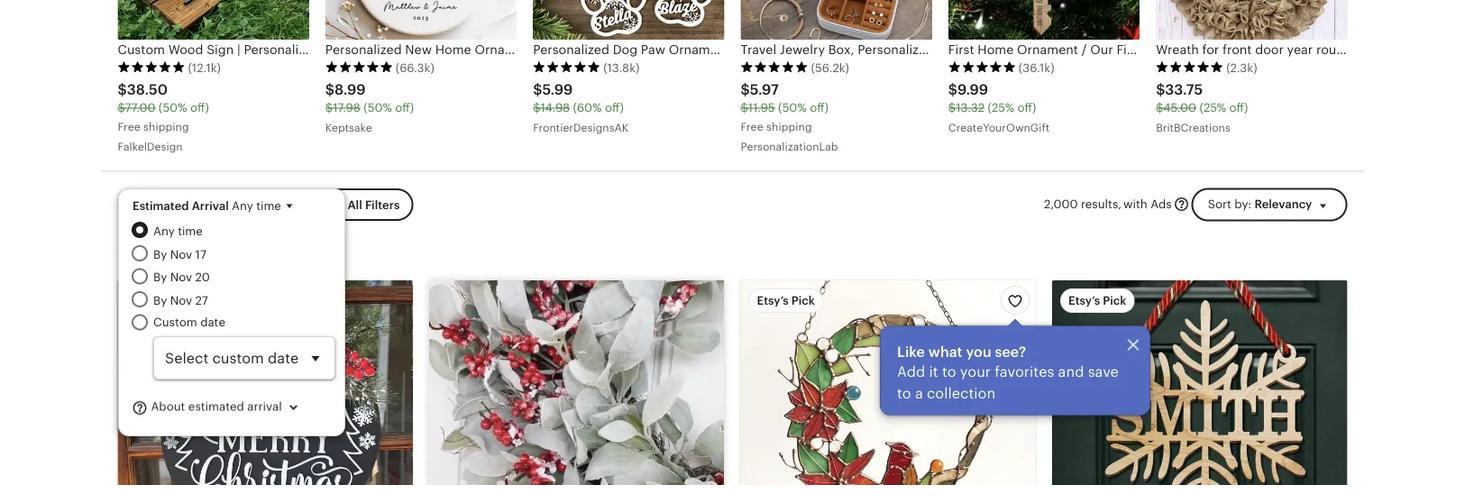 Task type: describe. For each thing, give the bounding box(es) containing it.
filters
[[365, 198, 400, 212]]

$ up createyourowngift
[[948, 101, 956, 115]]

any inside the select an estimated delivery date option group
[[153, 225, 175, 238]]

etsy's for first etsy's pick link from the left
[[757, 294, 789, 308]]

your
[[960, 364, 991, 380]]

arrival
[[247, 401, 282, 414]]

by for by nov 27
[[153, 294, 167, 307]]

favorites
[[995, 364, 1054, 380]]

20
[[195, 271, 210, 284]]

(12.1k)
[[188, 61, 221, 75]]

like what you see? add it to your favorites and save to a collection
[[897, 344, 1119, 402]]

(25% for 33.75
[[1200, 101, 1226, 115]]

what
[[929, 344, 963, 360]]

any time link
[[153, 222, 335, 240]]

estimated
[[188, 401, 244, 414]]

a
[[915, 385, 923, 402]]

etsy's pick for snowflake door hanger, christmas decor, christmas decorations, holiday decor, farmhouse christmas, rustic christmas, holiday door hanger image
[[1069, 294, 1127, 308]]

77.00
[[125, 101, 155, 115]]

free for 38.50
[[118, 121, 140, 133]]

date
[[200, 316, 225, 330]]

5 out of 5 stars image for 38.50
[[118, 61, 185, 74]]

14.98
[[541, 101, 570, 115]]

$ up "frontierdesignsak"
[[533, 101, 541, 115]]

by nov 27
[[153, 294, 208, 307]]

tooltip containing like what you see?
[[880, 321, 1151, 416]]

2,000 results,
[[1044, 198, 1122, 212]]

2 etsy's pick link from the left
[[1052, 281, 1348, 485]]

$ 5.99 $ 14.98 (60% off) frontierdesignsak
[[533, 82, 629, 135]]

etsy's pick for red wreath flower bird suncatcher home decor nature ornament window wall hangings cling art stain glass image
[[757, 294, 815, 308]]

relevancy
[[1255, 198, 1312, 212]]

like
[[897, 344, 925, 360]]

1 vertical spatial to
[[897, 385, 911, 402]]

5 out of 5 stars image for 33.75
[[1156, 61, 1224, 74]]

etsy's for 1st etsy's pick link from right
[[1069, 294, 1100, 308]]

$ up 'britbcreations' at right
[[1156, 101, 1164, 115]]

personalizationlab
[[741, 141, 838, 153]]

personalized dog paw ornament | custom pet christmas ornament | animal 2023 ornament image
[[533, 0, 725, 40]]

by nov 17 link
[[153, 246, 335, 263]]

$ up falkeldesign on the left of page
[[118, 101, 125, 115]]

any time
[[153, 225, 203, 238]]

estimated arrival any time
[[133, 199, 281, 213]]

45.00
[[1164, 101, 1197, 115]]

by for by nov 20
[[153, 271, 167, 284]]

time inside the select an estimated delivery date option group
[[178, 225, 203, 238]]

about estimated arrival button
[[132, 391, 316, 425]]

save
[[1088, 364, 1119, 380]]

by nov 27 link
[[153, 292, 335, 309]]

wreath for front door year round, burlap wreath with initial, personalized gift, for fall, farmhouse, housewarming wedding, outdoor decor image
[[1156, 0, 1348, 40]]

(50% for 38.50
[[159, 101, 187, 115]]

collection
[[927, 385, 996, 402]]

5.97
[[750, 82, 779, 98]]

(60%
[[573, 101, 602, 115]]

(50% for 5.97
[[778, 101, 807, 115]]

all
[[348, 198, 362, 212]]

38.50
[[127, 82, 168, 98]]

1 horizontal spatial to
[[942, 364, 956, 380]]

travel jewelry box, personalized gifts for her, christmas gifts, engraved jewelry case, birthday gifts for women, leather jewelry organizer image
[[741, 0, 932, 40]]

$ 9.99 $ 13.32 (25% off) createyourowngift
[[948, 82, 1050, 135]]

pick for snowflake door hanger, christmas decor, christmas decorations, holiday decor, farmhouse christmas, rustic christmas, holiday door hanger image
[[1103, 294, 1127, 308]]

sort
[[1208, 198, 1232, 212]]

17.98
[[333, 101, 360, 115]]

$ 8.99 $ 17.98 (50% off) keptsake
[[325, 82, 414, 135]]

5 out of 5 stars image for 8.99
[[325, 61, 393, 74]]

falkeldesign
[[118, 141, 183, 153]]

off) for 5.99
[[605, 101, 624, 115]]

2,000
[[1044, 198, 1078, 212]]



Task type: locate. For each thing, give the bounding box(es) containing it.
nov left 20
[[170, 271, 192, 284]]

to right it
[[942, 364, 956, 380]]

1 horizontal spatial shipping
[[766, 121, 812, 133]]

by nov 20 link
[[153, 269, 335, 286]]

shipping up personalizationlab
[[766, 121, 812, 133]]

about estimated arrival
[[148, 401, 282, 414]]

5 out of 5 stars image up 38.50
[[118, 61, 185, 74]]

0 vertical spatial by
[[153, 248, 167, 261]]

select an estimated delivery date option group
[[132, 222, 335, 380]]

0 horizontal spatial shipping
[[143, 121, 189, 133]]

1 vertical spatial nov
[[170, 271, 192, 284]]

5 off) from the left
[[1018, 101, 1036, 115]]

$ up the 45.00
[[1156, 82, 1165, 98]]

free for 5.97
[[741, 121, 764, 133]]

1 horizontal spatial product video element
[[429, 281, 725, 485]]

2 product video element from the left
[[429, 281, 725, 485]]

1 pick from the left
[[791, 294, 815, 308]]

1 shipping from the left
[[143, 121, 189, 133]]

nov inside by nov 27 "link"
[[170, 294, 192, 307]]

$ 33.75 $ 45.00 (25% off) britbcreations
[[1156, 82, 1248, 135]]

product video element for frosted red berries and lambs ear christmas holiday wreath for front door, rustic farmhouse wall decor, christmas gift for home, with ribbon image
[[429, 281, 725, 485]]

all filters button
[[315, 189, 413, 222]]

(25% up createyourowngift
[[988, 101, 1015, 115]]

1 horizontal spatial free
[[741, 121, 764, 133]]

5 out of 5 stars image up 8.99
[[325, 61, 393, 74]]

1 off) from the left
[[190, 101, 209, 115]]

to
[[942, 364, 956, 380], [897, 385, 911, 402]]

1 horizontal spatial (25%
[[1200, 101, 1226, 115]]

3 5 out of 5 stars image from the left
[[533, 61, 601, 74]]

pick
[[791, 294, 815, 308], [1103, 294, 1127, 308]]

4 5 out of 5 stars image from the left
[[741, 61, 808, 74]]

nov left "27"
[[170, 294, 192, 307]]

shipping up falkeldesign on the left of page
[[143, 121, 189, 133]]

0 vertical spatial any
[[232, 199, 253, 213]]

custom date
[[153, 316, 225, 330]]

3 (50% from the left
[[778, 101, 807, 115]]

0 horizontal spatial any
[[153, 225, 175, 238]]

about
[[151, 401, 185, 414]]

0 horizontal spatial time
[[178, 225, 203, 238]]

2 (50% from the left
[[364, 101, 392, 115]]

any
[[232, 199, 253, 213], [153, 225, 175, 238]]

2 etsy's pick from the left
[[1069, 294, 1127, 308]]

time up any time link
[[256, 199, 281, 213]]

off)
[[190, 101, 209, 115], [395, 101, 414, 115], [605, 101, 624, 115], [810, 101, 829, 115], [1018, 101, 1036, 115], [1229, 101, 1248, 115]]

personalized new home ornament - new home christmas ornament - wreath new house ornament image
[[325, 0, 517, 40]]

etsy's
[[757, 294, 789, 308], [1069, 294, 1100, 308]]

5 out of 5 stars image up 33.75 on the top right of the page
[[1156, 61, 1224, 74]]

nov inside by nov 20 link
[[170, 271, 192, 284]]

0 horizontal spatial product video element
[[118, 281, 413, 485]]

1 horizontal spatial etsy's pick
[[1069, 294, 1127, 308]]

pick for red wreath flower bird suncatcher home decor nature ornament window wall hangings cling art stain glass image
[[791, 294, 815, 308]]

$ 5.97 $ 11.95 (50% off) free shipping personalizationlab
[[741, 82, 838, 153]]

$ 38.50 $ 77.00 (50% off) free shipping falkeldesign
[[118, 82, 209, 153]]

shipping inside $ 38.50 $ 77.00 (50% off) free shipping falkeldesign
[[143, 121, 189, 133]]

etsy's pick
[[757, 294, 815, 308], [1069, 294, 1127, 308]]

(25% up 'britbcreations' at right
[[1200, 101, 1226, 115]]

5 out of 5 stars image for 5.97
[[741, 61, 808, 74]]

1 etsy's pick link from the left
[[741, 281, 1036, 485]]

$ up 11.95 in the right top of the page
[[741, 82, 750, 98]]

free
[[118, 121, 140, 133], [741, 121, 764, 133]]

by for by nov 17
[[153, 248, 167, 261]]

1 etsy's pick from the left
[[757, 294, 815, 308]]

1 horizontal spatial (50%
[[364, 101, 392, 115]]

time
[[256, 199, 281, 213], [178, 225, 203, 238]]

1 vertical spatial time
[[178, 225, 203, 238]]

1 vertical spatial any
[[153, 225, 175, 238]]

0 horizontal spatial (25%
[[988, 101, 1015, 115]]

1 etsy's from the left
[[757, 294, 789, 308]]

$ up 77.00
[[118, 82, 127, 98]]

1 by from the top
[[153, 248, 167, 261]]

(36.1k)
[[1019, 61, 1055, 75]]

2 vertical spatial nov
[[170, 294, 192, 307]]

ads
[[1151, 198, 1172, 212]]

keptsake
[[325, 122, 372, 135]]

product video element
[[118, 281, 413, 485], [429, 281, 725, 485]]

shipping inside $ 5.97 $ 11.95 (50% off) free shipping personalizationlab
[[766, 121, 812, 133]]

1 vertical spatial by
[[153, 271, 167, 284]]

off) right (60%
[[605, 101, 624, 115]]

3 by from the top
[[153, 294, 167, 307]]

etsy's pick link
[[741, 281, 1036, 485], [1052, 281, 1348, 485]]

(50%
[[159, 101, 187, 115], [364, 101, 392, 115], [778, 101, 807, 115]]

off) inside $ 5.99 $ 14.98 (60% off) frontierdesignsak
[[605, 101, 624, 115]]

(25% for 9.99
[[988, 101, 1015, 115]]

27
[[195, 294, 208, 307]]

off) down (2.3k)
[[1229, 101, 1248, 115]]

13.32
[[956, 101, 985, 115]]

2 by from the top
[[153, 271, 167, 284]]

nov for 27
[[170, 294, 192, 307]]

by down any time
[[153, 248, 167, 261]]

product video element for christmas front door decor | front door hanger | wood door hanger | christmas wreath 'image'
[[118, 281, 413, 485]]

0 horizontal spatial (50%
[[159, 101, 187, 115]]

nov left 17
[[170, 248, 192, 261]]

2 free from the left
[[741, 121, 764, 133]]

0 horizontal spatial etsy's pick link
[[741, 281, 1036, 485]]

nov inside by nov 17 link
[[170, 248, 192, 261]]

5 out of 5 stars image for 9.99
[[948, 61, 1016, 74]]

$
[[118, 82, 127, 98], [325, 82, 335, 98], [533, 82, 542, 98], [741, 82, 750, 98], [948, 82, 958, 98], [1156, 82, 1165, 98], [118, 101, 125, 115], [325, 101, 333, 115], [533, 101, 541, 115], [741, 101, 748, 115], [948, 101, 956, 115], [1156, 101, 1164, 115]]

1 horizontal spatial etsy's
[[1069, 294, 1100, 308]]

by:
[[1235, 198, 1252, 212]]

1 (25% from the left
[[988, 101, 1015, 115]]

(25%
[[988, 101, 1015, 115], [1200, 101, 1226, 115]]

shipping for 5.97
[[766, 121, 812, 133]]

6 5 out of 5 stars image from the left
[[1156, 61, 1224, 74]]

1 horizontal spatial time
[[256, 199, 281, 213]]

red wreath flower bird suncatcher home decor nature ornament window wall hangings cling art stain glass image
[[741, 281, 1036, 485]]

3 off) from the left
[[605, 101, 624, 115]]

bestseller
[[134, 294, 189, 308]]

11.95
[[748, 101, 775, 115]]

0 vertical spatial to
[[942, 364, 956, 380]]

2 etsy's from the left
[[1069, 294, 1100, 308]]

by nov 20
[[153, 271, 210, 284]]

1 product video element from the left
[[118, 281, 413, 485]]

0 horizontal spatial pick
[[791, 294, 815, 308]]

sort by: relevancy
[[1208, 198, 1312, 212]]

to left a at the bottom
[[897, 385, 911, 402]]

off) down (56.2k)
[[810, 101, 829, 115]]

(50% inside $ 5.97 $ 11.95 (50% off) free shipping personalizationlab
[[778, 101, 807, 115]]

nov for 20
[[170, 271, 192, 284]]

with ads
[[1124, 198, 1172, 212]]

0 vertical spatial time
[[256, 199, 281, 213]]

results,
[[1081, 198, 1122, 212]]

(66.3k)
[[396, 61, 434, 75]]

free down 77.00
[[118, 121, 140, 133]]

any down estimated
[[153, 225, 175, 238]]

snowflake door hanger, christmas decor, christmas decorations, holiday decor, farmhouse christmas, rustic christmas, holiday door hanger image
[[1052, 281, 1348, 485]]

off) down (66.3k)
[[395, 101, 414, 115]]

2 nov from the top
[[170, 271, 192, 284]]

4 off) from the left
[[810, 101, 829, 115]]

2 off) from the left
[[395, 101, 414, 115]]

free inside $ 5.97 $ 11.95 (50% off) free shipping personalizationlab
[[741, 121, 764, 133]]

off) inside $ 33.75 $ 45.00 (25% off) britbcreations
[[1229, 101, 1248, 115]]

2 5 out of 5 stars image from the left
[[325, 61, 393, 74]]

time up by nov 17
[[178, 225, 203, 238]]

frosted red berries and lambs ear christmas holiday wreath for front door, rustic farmhouse wall decor, christmas gift for home, with ribbon image
[[429, 281, 725, 485]]

off) for 5.97
[[810, 101, 829, 115]]

off) for 9.99
[[1018, 101, 1036, 115]]

createyourowngift
[[948, 122, 1050, 135]]

0 horizontal spatial free
[[118, 121, 140, 133]]

2 horizontal spatial (50%
[[778, 101, 807, 115]]

custom wood sign | personalized family name sign | last name pallet sign | wedding gift | home wall decor | anniversary gift image
[[118, 0, 309, 40]]

8.99
[[335, 82, 366, 98]]

see?
[[995, 344, 1026, 360]]

2 (25% from the left
[[1200, 101, 1226, 115]]

custom
[[153, 316, 197, 330]]

33.75
[[1165, 82, 1203, 98]]

3 nov from the top
[[170, 294, 192, 307]]

free inside $ 38.50 $ 77.00 (50% off) free shipping falkeldesign
[[118, 121, 140, 133]]

off) inside $ 5.97 $ 11.95 (50% off) free shipping personalizationlab
[[810, 101, 829, 115]]

1 horizontal spatial any
[[232, 199, 253, 213]]

1 5 out of 5 stars image from the left
[[118, 61, 185, 74]]

by
[[153, 248, 167, 261], [153, 271, 167, 284], [153, 294, 167, 307]]

(50% down 38.50
[[159, 101, 187, 115]]

2 pick from the left
[[1103, 294, 1127, 308]]

5 out of 5 stars image up 9.99
[[948, 61, 1016, 74]]

1 horizontal spatial etsy's pick link
[[1052, 281, 1348, 485]]

5.99
[[542, 82, 573, 98]]

$ up 14.98
[[533, 82, 542, 98]]

estimated
[[133, 199, 189, 213]]

(25% inside $ 9.99 $ 13.32 (25% off) createyourowngift
[[988, 101, 1015, 115]]

5 5 out of 5 stars image from the left
[[948, 61, 1016, 74]]

(50% right 17.98
[[364, 101, 392, 115]]

off) for 38.50
[[190, 101, 209, 115]]

britbcreations
[[1156, 122, 1231, 135]]

6 off) from the left
[[1229, 101, 1248, 115]]

all filters
[[348, 198, 400, 212]]

by up bestseller
[[153, 271, 167, 284]]

0 horizontal spatial etsy's pick
[[757, 294, 815, 308]]

off) inside $ 8.99 $ 17.98 (50% off) keptsake
[[395, 101, 414, 115]]

5 out of 5 stars image up 5.99
[[533, 61, 601, 74]]

by inside "link"
[[153, 294, 167, 307]]

(50% inside $ 38.50 $ 77.00 (50% off) free shipping falkeldesign
[[159, 101, 187, 115]]

off) inside $ 38.50 $ 77.00 (50% off) free shipping falkeldesign
[[190, 101, 209, 115]]

$ up 17.98
[[325, 82, 335, 98]]

0 vertical spatial nov
[[170, 248, 192, 261]]

(50% for 8.99
[[364, 101, 392, 115]]

frontierdesignsak
[[533, 122, 629, 135]]

nov for 17
[[170, 248, 192, 261]]

add
[[897, 364, 925, 380]]

1 free from the left
[[118, 121, 140, 133]]

0 horizontal spatial etsy's
[[757, 294, 789, 308]]

2 shipping from the left
[[766, 121, 812, 133]]

9.99
[[958, 82, 988, 98]]

off) inside $ 9.99 $ 13.32 (25% off) createyourowngift
[[1018, 101, 1036, 115]]

$ up personalizationlab
[[741, 101, 748, 115]]

by nov 17
[[153, 248, 206, 261]]

0 horizontal spatial to
[[897, 385, 911, 402]]

shipping
[[143, 121, 189, 133], [766, 121, 812, 133]]

(50% right 11.95 in the right top of the page
[[778, 101, 807, 115]]

and
[[1058, 364, 1084, 380]]

by up the custom
[[153, 294, 167, 307]]

arrival
[[192, 199, 229, 213]]

(2.3k)
[[1226, 61, 1258, 75]]

5 out of 5 stars image up "5.97"
[[741, 61, 808, 74]]

(25% inside $ 33.75 $ 45.00 (25% off) britbcreations
[[1200, 101, 1226, 115]]

nov
[[170, 248, 192, 261], [170, 271, 192, 284], [170, 294, 192, 307]]

$ up keptsake
[[325, 101, 333, 115]]

5 out of 5 stars image for 5.99
[[533, 61, 601, 74]]

off) for 33.75
[[1229, 101, 1248, 115]]

(56.2k)
[[811, 61, 849, 75]]

bestseller link
[[118, 281, 413, 485]]

with
[[1124, 198, 1148, 212]]

off) for 8.99
[[395, 101, 414, 115]]

(13.8k)
[[603, 61, 640, 75]]

1 nov from the top
[[170, 248, 192, 261]]

(50% inside $ 8.99 $ 17.98 (50% off) keptsake
[[364, 101, 392, 115]]

5 out of 5 stars image
[[118, 61, 185, 74], [325, 61, 393, 74], [533, 61, 601, 74], [741, 61, 808, 74], [948, 61, 1016, 74], [1156, 61, 1224, 74]]

17
[[195, 248, 206, 261]]

off) down (12.1k)
[[190, 101, 209, 115]]

christmas front door decor | front door hanger | wood door hanger | christmas wreath image
[[118, 281, 413, 485]]

first home ornament / our first christmas / new home gift / housewarming gift / christmas ornament / first home gift / wood key ornament image
[[948, 0, 1140, 40]]

any up any time link
[[232, 199, 253, 213]]

1 (50% from the left
[[159, 101, 187, 115]]

tooltip
[[880, 321, 1151, 416]]

off) up createyourowngift
[[1018, 101, 1036, 115]]

1 horizontal spatial pick
[[1103, 294, 1127, 308]]

2 vertical spatial by
[[153, 294, 167, 307]]

you
[[966, 344, 992, 360]]

$ up 13.32 at the top of the page
[[948, 82, 958, 98]]

it
[[929, 364, 938, 380]]

shipping for 38.50
[[143, 121, 189, 133]]

free down 11.95 in the right top of the page
[[741, 121, 764, 133]]



Task type: vqa. For each thing, say whether or not it's contained in the screenshot.
SHOW on the left
no



